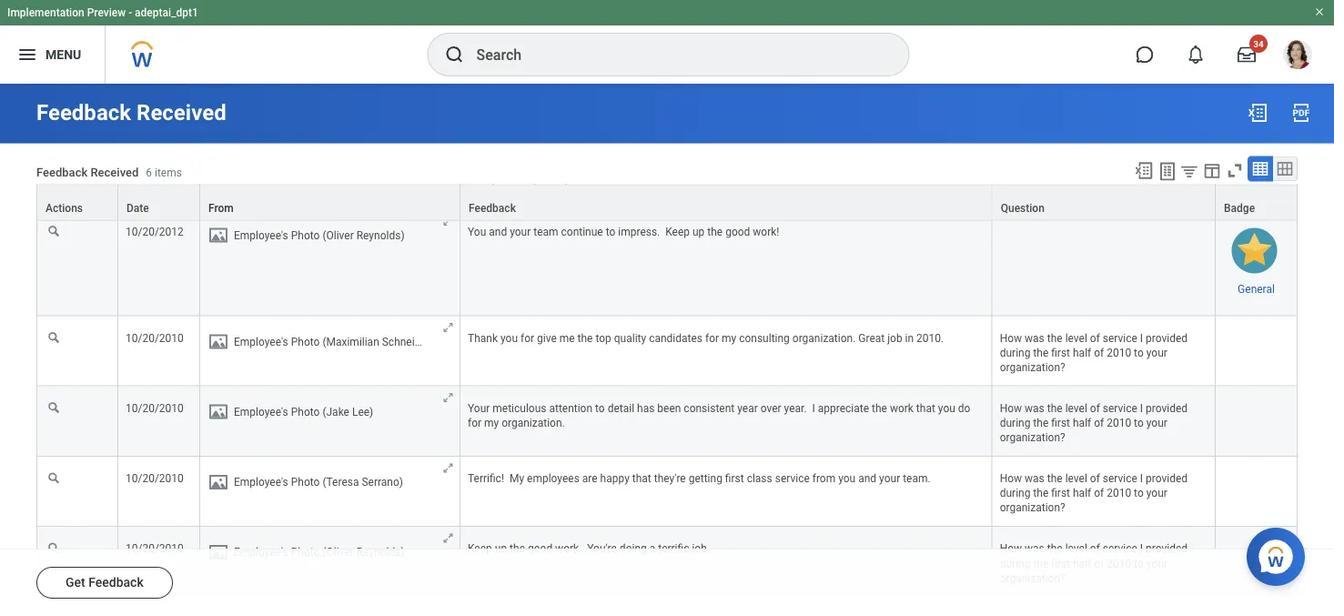 Task type: describe. For each thing, give the bounding box(es) containing it.
select to filter grid data image
[[1180, 162, 1200, 181]]

gaps
[[768, 165, 796, 180]]

the inside your meticulous attention to detail has been consistent year over year.  i appreciate the work that you do for my organization.
[[872, 402, 888, 415]]

during for that
[[1000, 417, 1031, 430]]

job.
[[692, 543, 710, 556]]

1 vertical spatial up
[[495, 543, 507, 556]]

2010 for team.
[[1107, 487, 1132, 500]]

grow image for terrific!
[[442, 462, 455, 475]]

timely
[[560, 165, 594, 180]]

photo for thank
[[291, 335, 320, 348]]

employee's for terrific!
[[234, 476, 288, 489]]

development
[[901, 148, 974, 163]]

organization? for team.
[[1000, 502, 1066, 515]]

badge
[[1225, 202, 1256, 214]]

employee's photo (jake lee)
[[234, 406, 374, 419]]

you're
[[587, 543, 617, 556]]

for inside your meticulous attention to detail has been consistent year over year.  i appreciate the work that you do for my organization.
[[468, 417, 482, 430]]

in
[[906, 332, 914, 345]]

work!
[[753, 225, 780, 238]]

your strategy presentation on new approaches to our corporate learning and development was critical and timely to ensure we avoid future skill gaps and improve our leadership pipeline and employee engagement. row
[[36, 132, 1298, 210]]

on
[[620, 148, 635, 163]]

lee)
[[352, 406, 374, 419]]

appreciate
[[818, 402, 870, 415]]

half for in
[[1073, 347, 1092, 359]]

half for team.
[[1073, 487, 1092, 500]]

image image for you
[[208, 224, 229, 246]]

thank you for give me the top quality candidates for my consulting organization. great job in 2010.
[[468, 332, 944, 345]]

feedback for feedback
[[469, 202, 516, 214]]

menu banner
[[0, 0, 1335, 84]]

photo for your
[[291, 406, 320, 419]]

been
[[658, 402, 681, 415]]

new
[[638, 148, 661, 163]]

employee's photo (maximilian schneider) cell
[[200, 316, 461, 387]]

feedback button
[[461, 185, 992, 220]]

4 row from the top
[[36, 387, 1298, 457]]

preview
[[87, 6, 126, 19]]

reynolds) for keep up the good work.  you're doing a terrific job.
[[357, 546, 405, 559]]

service for that
[[1103, 402, 1138, 415]]

terrific
[[658, 543, 690, 556]]

10/20/2010 for employee's photo (oliver reynolds)
[[126, 543, 184, 556]]

employee's photo (oliver reynolds) cell for keep
[[200, 527, 461, 598]]

received for feedback received
[[137, 100, 226, 126]]

export to excel image
[[1247, 102, 1269, 124]]

0 vertical spatial good
[[726, 225, 751, 238]]

job
[[888, 332, 903, 345]]

half for that
[[1073, 417, 1092, 430]]

approaches
[[664, 148, 731, 163]]

i for in
[[1141, 332, 1144, 345]]

you
[[468, 225, 486, 238]]

how was the level of service i provided during the first half of 2010 to your organization? for in
[[1000, 332, 1191, 374]]

(jake
[[323, 406, 350, 419]]

thank
[[468, 332, 498, 345]]

and down critical
[[515, 182, 536, 197]]

and right you
[[489, 225, 507, 238]]

detail
[[608, 402, 635, 415]]

a
[[650, 543, 656, 556]]

1 vertical spatial our
[[873, 165, 891, 180]]

inbox large image
[[1238, 46, 1256, 64]]

4 how from the top
[[1000, 543, 1023, 556]]

0 vertical spatial my
[[722, 332, 737, 345]]

badge image
[[1232, 228, 1278, 273]]

doing
[[620, 543, 647, 556]]

great
[[859, 332, 885, 345]]

get feedback
[[66, 575, 144, 590]]

provided for team.
[[1146, 473, 1188, 485]]

4 level from the top
[[1066, 543, 1088, 556]]

1 vertical spatial that
[[633, 473, 652, 485]]

your for terrific!  my employees are happy that they're getting first class service from you and your team.
[[1147, 487, 1168, 500]]

6 row from the top
[[36, 527, 1298, 598]]

Search Workday  search field
[[477, 35, 872, 75]]

employee's photo (oliver reynolds) for 10/20/2012
[[234, 229, 405, 242]]

your strategy presentation on new approaches to our corporate learning and development was critical and timely to ensure we avoid future skill gaps and improve our leadership pipeline and employee engagement.
[[468, 148, 977, 197]]

1 horizontal spatial for
[[521, 332, 535, 345]]

4 2010 from the top
[[1107, 557, 1132, 570]]

organization. inside your meticulous attention to detail has been consistent year over year.  i appreciate the work that you do for my organization.
[[502, 417, 565, 430]]

34 button
[[1227, 35, 1268, 75]]

first for team.
[[1052, 487, 1071, 500]]

your for keep up the good work.  you're doing a terrific job.
[[1147, 557, 1168, 570]]

feedback received main content
[[0, 84, 1335, 615]]

employee's for keep
[[234, 546, 288, 559]]

and down corporate
[[799, 165, 821, 180]]

was for thank you for give me the top quality candidates for my consulting organization. great job in 2010.
[[1025, 332, 1045, 345]]

quality
[[614, 332, 647, 345]]

question button
[[993, 185, 1215, 220]]

1 horizontal spatial organization.
[[793, 332, 856, 345]]

future
[[706, 165, 740, 180]]

ensure
[[612, 165, 650, 180]]

adeptai_dpt1
[[135, 6, 198, 19]]

presentation
[[546, 148, 617, 163]]

2010 for in
[[1107, 347, 1132, 359]]

view printable version (pdf) image
[[1291, 102, 1313, 124]]

i inside your meticulous attention to detail has been consistent year over year.  i appreciate the work that you do for my organization.
[[813, 402, 816, 415]]

actions
[[46, 202, 83, 214]]

1 horizontal spatial you
[[839, 473, 856, 485]]

consulting
[[739, 332, 790, 345]]

6
[[146, 166, 152, 179]]

feedback for feedback received 6 items
[[36, 166, 88, 179]]

serrano)
[[362, 476, 403, 489]]

implementation preview -   adeptai_dpt1
[[7, 6, 198, 19]]

row containing actions
[[36, 184, 1298, 222]]

and right from
[[859, 473, 877, 485]]

10/20/2012
[[126, 225, 184, 238]]

badge button
[[1216, 185, 1297, 220]]

feedback inside button
[[88, 575, 144, 590]]

from button
[[200, 185, 460, 220]]

top
[[596, 332, 612, 345]]

we
[[653, 165, 669, 180]]

they're
[[654, 473, 686, 485]]

your for your strategy presentation on new approaches to our corporate learning and development was critical and timely to ensure we avoid future skill gaps and improve our leadership pipeline and employee engagement.
[[468, 148, 494, 163]]

employee's photo (teresa serrano) cell
[[200, 457, 461, 527]]

menu
[[46, 47, 81, 62]]

photo for terrific!
[[291, 476, 320, 489]]

image image for keep
[[208, 542, 229, 564]]

level for team.
[[1066, 473, 1088, 485]]

meticulous
[[493, 402, 547, 415]]

employee's photo (maximilian schneider)
[[234, 335, 434, 348]]

0 vertical spatial keep
[[666, 225, 690, 238]]

organization? for in
[[1000, 361, 1066, 374]]

getting
[[689, 473, 723, 485]]

give
[[537, 332, 557, 345]]

from
[[209, 202, 234, 214]]

10/20/2010 for employee's photo (jake lee)
[[126, 402, 184, 415]]

over
[[761, 402, 782, 415]]

employee's for you
[[234, 229, 288, 242]]

how for in
[[1000, 332, 1023, 345]]

corporate
[[770, 148, 825, 163]]

your meticulous attention to detail has been consistent year over year.  i appreciate the work that you do for my organization.
[[468, 402, 974, 430]]

you inside your meticulous attention to detail has been consistent year over year.  i appreciate the work that you do for my organization.
[[939, 402, 956, 415]]

work
[[890, 402, 914, 415]]

was for your meticulous attention to detail has been consistent year over year.  i appreciate the work that you do for my organization.
[[1025, 402, 1045, 415]]

get feedback button
[[36, 567, 173, 599]]

export to excel image
[[1134, 161, 1154, 181]]

34
[[1254, 38, 1264, 49]]

1 horizontal spatial up
[[693, 225, 705, 238]]

consistent
[[684, 402, 735, 415]]



Task type: locate. For each thing, give the bounding box(es) containing it.
employee's photo (oliver reynolds) cell up the "employee's photo (maximilian schneider)"
[[200, 210, 461, 316]]

how was the level of service i provided during the first half of 2010 to your organization?
[[1000, 332, 1191, 374], [1000, 402, 1191, 444], [1000, 473, 1191, 515], [1000, 543, 1191, 585]]

of
[[1091, 332, 1101, 345], [1095, 347, 1105, 359], [1091, 402, 1101, 415], [1095, 417, 1105, 430], [1091, 473, 1101, 485], [1095, 487, 1105, 500], [1091, 543, 1101, 556], [1095, 557, 1105, 570]]

grow image left meticulous
[[442, 391, 455, 405]]

1 vertical spatial good
[[528, 543, 553, 556]]

first
[[1052, 347, 1071, 359], [1052, 417, 1071, 430], [726, 473, 744, 485], [1052, 487, 1071, 500], [1052, 557, 1071, 570]]

actions column header
[[36, 184, 118, 222]]

0 horizontal spatial good
[[528, 543, 553, 556]]

employee's photo (oliver reynolds) down from popup button
[[234, 229, 405, 242]]

1 horizontal spatial my
[[722, 332, 737, 345]]

1 10/20/2010 from the top
[[126, 332, 184, 345]]

2 employee's photo (oliver reynolds) from the top
[[234, 546, 405, 559]]

grow image
[[442, 321, 455, 335], [442, 391, 455, 405]]

employee's photo (oliver reynolds) cell for you
[[200, 210, 461, 316]]

to inside your meticulous attention to detail has been consistent year over year.  i appreciate the work that you do for my organization.
[[596, 402, 605, 415]]

image image
[[208, 224, 229, 246], [208, 331, 229, 353], [208, 401, 229, 423], [208, 472, 229, 493], [208, 542, 229, 564]]

how was the level of service i provided during the first half of 2010 to your organization? for that
[[1000, 402, 1191, 444]]

employee
[[540, 182, 594, 197]]

4 employee's from the top
[[234, 476, 288, 489]]

organization? for that
[[1000, 431, 1066, 444]]

3 how from the top
[[1000, 473, 1023, 485]]

search image
[[444, 44, 466, 66]]

3 during from the top
[[1000, 487, 1031, 500]]

photo left (jake
[[291, 406, 320, 419]]

keep right the impress.
[[666, 225, 690, 238]]

2 employee's photo (oliver reynolds) cell from the top
[[200, 527, 461, 598]]

photo for you
[[291, 229, 320, 242]]

feedback down pipeline on the top left of page
[[469, 202, 516, 214]]

1 (oliver from the top
[[323, 229, 354, 242]]

5 row from the top
[[36, 457, 1298, 527]]

feedback up actions popup button at top left
[[36, 166, 88, 179]]

photo inside 'cell'
[[291, 406, 320, 419]]

2 horizontal spatial for
[[706, 332, 719, 345]]

menu button
[[0, 25, 105, 84]]

2 organization? from the top
[[1000, 431, 1066, 444]]

0 horizontal spatial organization.
[[502, 417, 565, 430]]

level for that
[[1066, 402, 1088, 415]]

organization. left great
[[793, 332, 856, 345]]

2 vertical spatial you
[[839, 473, 856, 485]]

1 horizontal spatial good
[[726, 225, 751, 238]]

grow image inside employee's photo (maximilian schneider) cell
[[442, 321, 455, 335]]

my left consulting
[[722, 332, 737, 345]]

1 vertical spatial my
[[484, 417, 499, 430]]

items
[[155, 166, 182, 179]]

0 vertical spatial reynolds)
[[357, 229, 405, 242]]

4 provided from the top
[[1146, 543, 1188, 556]]

received for feedback received 6 items
[[91, 166, 139, 179]]

0 vertical spatial organization.
[[793, 332, 856, 345]]

pipeline
[[468, 182, 512, 197]]

how for that
[[1000, 402, 1023, 415]]

2 level from the top
[[1066, 402, 1088, 415]]

5 image image from the top
[[208, 542, 229, 564]]

level for in
[[1066, 332, 1088, 345]]

happy
[[601, 473, 630, 485]]

3 image image from the top
[[208, 401, 229, 423]]

our right improve at the right top of the page
[[873, 165, 891, 180]]

0 horizontal spatial keep
[[468, 543, 492, 556]]

how for team.
[[1000, 473, 1023, 485]]

0 horizontal spatial up
[[495, 543, 507, 556]]

for up terrific!
[[468, 417, 482, 430]]

2 (oliver from the top
[[323, 546, 354, 559]]

keep up the good work.  you're doing a terrific job.
[[468, 543, 710, 556]]

employee's left (jake
[[234, 406, 288, 419]]

feedback for feedback received
[[36, 100, 131, 126]]

are
[[583, 473, 598, 485]]

expand table image
[[1276, 160, 1295, 178]]

1 vertical spatial grow image
[[442, 391, 455, 405]]

your inside your meticulous attention to detail has been consistent year over year.  i appreciate the work that you do for my organization.
[[468, 402, 490, 415]]

your for thank you for give me the top quality candidates for my consulting organization. great job in 2010.
[[1147, 347, 1168, 359]]

2 image image from the top
[[208, 331, 229, 353]]

terrific!
[[468, 473, 504, 485]]

was
[[468, 165, 491, 180], [1025, 332, 1045, 345], [1025, 402, 1045, 415], [1025, 473, 1045, 485], [1025, 543, 1045, 556]]

table image
[[1252, 160, 1270, 178]]

employee's photo (oliver reynolds) cell
[[200, 210, 461, 316], [200, 527, 461, 598]]

0 vertical spatial grow image
[[442, 214, 455, 228]]

2 half from the top
[[1073, 417, 1092, 430]]

4 organization? from the top
[[1000, 572, 1066, 585]]

grow image inside "employee's photo (teresa serrano)" cell
[[442, 462, 455, 475]]

get
[[66, 575, 85, 590]]

question
[[1001, 202, 1045, 214]]

1 vertical spatial you
[[939, 402, 956, 415]]

2 row from the top
[[36, 210, 1298, 316]]

provided for in
[[1146, 332, 1188, 345]]

my
[[510, 473, 525, 485]]

reynolds) for you and your team continue to impress.  keep up the good work!
[[357, 229, 405, 242]]

1 vertical spatial employee's photo (oliver reynolds)
[[234, 546, 405, 559]]

1 row from the top
[[36, 184, 1298, 222]]

was for terrific!  my employees are happy that they're getting first class service from you and your team.
[[1025, 473, 1045, 485]]

3 level from the top
[[1066, 473, 1088, 485]]

1 reynolds) from the top
[[357, 229, 405, 242]]

2010
[[1107, 347, 1132, 359], [1107, 417, 1132, 430], [1107, 487, 1132, 500], [1107, 557, 1132, 570]]

you and your team continue to impress.  keep up the good work!
[[468, 225, 780, 238]]

close environment banner image
[[1315, 6, 1326, 17]]

2010.
[[917, 332, 944, 345]]

i for that
[[1141, 402, 1144, 415]]

your for your meticulous attention to detail has been consistent year over year.  i appreciate the work that you do for my organization.
[[1147, 417, 1168, 430]]

1 vertical spatial keep
[[468, 543, 492, 556]]

good left work!
[[726, 225, 751, 238]]

that inside your meticulous attention to detail has been consistent year over year.  i appreciate the work that you do for my organization.
[[917, 402, 936, 415]]

date
[[127, 202, 149, 214]]

organization. down meticulous
[[502, 417, 565, 430]]

received left 6
[[91, 166, 139, 179]]

(oliver down from popup button
[[323, 229, 354, 242]]

(oliver
[[323, 229, 354, 242], [323, 546, 354, 559]]

you right from
[[839, 473, 856, 485]]

0 horizontal spatial you
[[501, 332, 518, 345]]

critical
[[494, 165, 532, 180]]

schneider)
[[382, 335, 434, 348]]

2 horizontal spatial you
[[939, 402, 956, 415]]

my inside your meticulous attention to detail has been consistent year over year.  i appreciate the work that you do for my organization.
[[484, 417, 499, 430]]

photo for keep
[[291, 546, 320, 559]]

1 2010 from the top
[[1107, 347, 1132, 359]]

employees
[[527, 473, 580, 485]]

grow image for keep
[[442, 532, 455, 546]]

4 photo from the top
[[291, 476, 320, 489]]

5 employee's from the top
[[234, 546, 288, 559]]

feedback inside popup button
[[469, 202, 516, 214]]

feedback down 'menu' at left
[[36, 100, 131, 126]]

continue
[[561, 225, 603, 238]]

grow image for thank you for give me the top quality candidates for my consulting organization. great job in 2010.
[[442, 321, 455, 335]]

cell
[[36, 132, 118, 210], [118, 132, 200, 210], [200, 132, 461, 210], [993, 132, 1216, 210], [1216, 132, 1298, 210], [993, 210, 1216, 316], [1216, 316, 1298, 387], [1216, 387, 1298, 457], [1216, 457, 1298, 527], [1216, 527, 1298, 598]]

1 organization? from the top
[[1000, 361, 1066, 374]]

you left do
[[939, 402, 956, 415]]

employee's photo (oliver reynolds) cell down (teresa
[[200, 527, 461, 598]]

learning
[[828, 148, 873, 163]]

image image inside employee's photo (maximilian schneider) cell
[[208, 331, 229, 353]]

image image inside "employee's photo (teresa serrano)" cell
[[208, 472, 229, 493]]

image image for terrific!
[[208, 472, 229, 493]]

1 employee's from the top
[[234, 229, 288, 242]]

2 grow image from the top
[[442, 391, 455, 405]]

for
[[521, 332, 535, 345], [706, 332, 719, 345], [468, 417, 482, 430]]

feedback received
[[36, 100, 226, 126]]

during for in
[[1000, 347, 1031, 359]]

1 employee's photo (oliver reynolds) cell from the top
[[200, 210, 461, 316]]

photo left (maximilian
[[291, 335, 320, 348]]

3 10/20/2010 from the top
[[126, 473, 184, 485]]

improve
[[824, 165, 869, 180]]

year.
[[784, 402, 807, 415]]

good
[[726, 225, 751, 238], [528, 543, 553, 556]]

1 provided from the top
[[1146, 332, 1188, 345]]

notifications large image
[[1187, 46, 1205, 64]]

1 grow image from the top
[[442, 321, 455, 335]]

export to worksheets image
[[1157, 161, 1179, 183]]

0 vertical spatial grow image
[[442, 321, 455, 335]]

2 grow image from the top
[[442, 462, 455, 475]]

feedback received 6 items
[[36, 166, 182, 179]]

you
[[501, 332, 518, 345], [939, 402, 956, 415], [839, 473, 856, 485]]

i for team.
[[1141, 473, 1144, 485]]

work.
[[555, 543, 582, 556]]

1 vertical spatial received
[[91, 166, 139, 179]]

me
[[560, 332, 575, 345]]

our
[[749, 148, 767, 163], [873, 165, 891, 180]]

grow image
[[442, 214, 455, 228], [442, 462, 455, 475], [442, 532, 455, 546]]

0 vertical spatial your
[[468, 148, 494, 163]]

from
[[813, 473, 836, 485]]

1 vertical spatial employee's photo (oliver reynolds) cell
[[200, 527, 461, 598]]

click to view/edit grid preferences image
[[1203, 161, 1223, 181]]

your
[[468, 148, 494, 163], [468, 402, 490, 415]]

(oliver for you and your team continue to impress.  keep up the good work!
[[323, 229, 354, 242]]

service for team.
[[1103, 473, 1138, 485]]

employee's left (teresa
[[234, 476, 288, 489]]

impress.
[[618, 225, 660, 238]]

class
[[747, 473, 773, 485]]

3 half from the top
[[1073, 487, 1092, 500]]

0 vertical spatial received
[[137, 100, 226, 126]]

provided
[[1146, 332, 1188, 345], [1146, 402, 1188, 415], [1146, 473, 1188, 485], [1146, 543, 1188, 556]]

2 vertical spatial grow image
[[442, 532, 455, 546]]

3 employee's from the top
[[234, 406, 288, 419]]

2 10/20/2010 from the top
[[126, 402, 184, 415]]

1 vertical spatial grow image
[[442, 462, 455, 475]]

photo
[[291, 229, 320, 242], [291, 335, 320, 348], [291, 406, 320, 419], [291, 476, 320, 489], [291, 546, 320, 559]]

3 2010 from the top
[[1107, 487, 1132, 500]]

keep down terrific!
[[468, 543, 492, 556]]

1 employee's photo (oliver reynolds) from the top
[[234, 229, 405, 242]]

10/20/2010 for employee's photo (teresa serrano)
[[126, 473, 184, 485]]

0 vertical spatial up
[[693, 225, 705, 238]]

employee's for thank
[[234, 335, 288, 348]]

employee's photo (teresa serrano)
[[234, 476, 403, 489]]

that right happy at bottom left
[[633, 473, 652, 485]]

implementation
[[7, 6, 84, 19]]

2 during from the top
[[1000, 417, 1031, 430]]

my down meticulous
[[484, 417, 499, 430]]

service for in
[[1103, 332, 1138, 345]]

1 half from the top
[[1073, 347, 1092, 359]]

toolbar inside feedback received main content
[[1126, 156, 1298, 184]]

date column header
[[118, 184, 200, 222]]

leadership
[[894, 165, 953, 180]]

employee's down the employee's photo (teresa serrano)
[[234, 546, 288, 559]]

1 level from the top
[[1066, 332, 1088, 345]]

0 horizontal spatial our
[[749, 148, 767, 163]]

2 your from the top
[[468, 402, 490, 415]]

1 vertical spatial your
[[468, 402, 490, 415]]

photo down "employee's photo (teresa serrano)" cell
[[291, 546, 320, 559]]

1 horizontal spatial that
[[917, 402, 936, 415]]

profile logan mcneil image
[[1284, 40, 1313, 73]]

1 photo from the top
[[291, 229, 320, 242]]

year
[[738, 402, 758, 415]]

first for in
[[1052, 347, 1071, 359]]

-
[[129, 6, 132, 19]]

up left work.
[[495, 543, 507, 556]]

(oliver down "employee's photo (teresa serrano)" cell
[[323, 546, 354, 559]]

up down feedback popup button
[[693, 225, 705, 238]]

received up items
[[137, 100, 226, 126]]

that right work
[[917, 402, 936, 415]]

candidates
[[649, 332, 703, 345]]

was for keep up the good work.  you're doing a terrific job.
[[1025, 543, 1045, 556]]

engagement.
[[598, 182, 672, 197]]

feedback
[[36, 100, 131, 126], [36, 166, 88, 179], [469, 202, 516, 214], [88, 575, 144, 590]]

5 photo from the top
[[291, 546, 320, 559]]

(maximilian
[[323, 335, 379, 348]]

3 organization? from the top
[[1000, 502, 1066, 515]]

employee's for your
[[234, 406, 288, 419]]

1 image image from the top
[[208, 224, 229, 246]]

our up skill
[[749, 148, 767, 163]]

10/20/2010 for employee's photo (maximilian schneider)
[[126, 332, 184, 345]]

1 vertical spatial organization.
[[502, 417, 565, 430]]

service
[[1103, 332, 1138, 345], [1103, 402, 1138, 415], [775, 473, 810, 485], [1103, 473, 1138, 485], [1103, 543, 1138, 556]]

photo down from popup button
[[291, 229, 320, 242]]

2 employee's from the top
[[234, 335, 288, 348]]

actions button
[[37, 185, 117, 220]]

employee's photo (jake lee) cell
[[200, 387, 461, 457]]

1 your from the top
[[468, 148, 494, 163]]

up
[[693, 225, 705, 238], [495, 543, 507, 556]]

good left work.
[[528, 543, 553, 556]]

photo left (teresa
[[291, 476, 320, 489]]

0 vertical spatial employee's photo (oliver reynolds) cell
[[200, 210, 461, 316]]

row
[[36, 184, 1298, 222], [36, 210, 1298, 316], [36, 316, 1298, 387], [36, 387, 1298, 457], [36, 457, 1298, 527], [36, 527, 1298, 598]]

your left meticulous
[[468, 402, 490, 415]]

employee's down from popup button
[[234, 229, 288, 242]]

fullscreen image
[[1226, 161, 1246, 181]]

2010 for that
[[1107, 417, 1132, 430]]

strategy
[[497, 148, 543, 163]]

reynolds) down from popup button
[[357, 229, 405, 242]]

(teresa
[[323, 476, 359, 489]]

2 photo from the top
[[291, 335, 320, 348]]

your
[[510, 225, 531, 238], [1147, 347, 1168, 359], [1147, 417, 1168, 430], [880, 473, 901, 485], [1147, 487, 1168, 500], [1147, 557, 1168, 570]]

2 reynolds) from the top
[[357, 546, 405, 559]]

2 provided from the top
[[1146, 402, 1188, 415]]

and up employee
[[535, 165, 557, 180]]

0 vertical spatial you
[[501, 332, 518, 345]]

0 vertical spatial employee's photo (oliver reynolds)
[[234, 229, 405, 242]]

and
[[877, 148, 898, 163], [535, 165, 557, 180], [799, 165, 821, 180], [515, 182, 536, 197], [489, 225, 507, 238], [859, 473, 877, 485]]

attention
[[549, 402, 593, 415]]

my
[[722, 332, 737, 345], [484, 417, 499, 430]]

row containing 10/20/2012
[[36, 210, 1298, 316]]

justify image
[[16, 44, 38, 66]]

provided for that
[[1146, 402, 1188, 415]]

general
[[1238, 283, 1275, 295]]

employee's photo (oliver reynolds)
[[234, 229, 405, 242], [234, 546, 405, 559]]

2 2010 from the top
[[1107, 417, 1132, 430]]

2 how from the top
[[1000, 402, 1023, 415]]

0 horizontal spatial for
[[468, 417, 482, 430]]

image image for thank
[[208, 331, 229, 353]]

you right thank
[[501, 332, 518, 345]]

image image inside employee's photo (jake lee) 'cell'
[[208, 401, 229, 423]]

team
[[534, 225, 559, 238]]

0 horizontal spatial that
[[633, 473, 652, 485]]

1 how from the top
[[1000, 332, 1023, 345]]

0 vertical spatial (oliver
[[323, 229, 354, 242]]

3 photo from the top
[[291, 406, 320, 419]]

1 grow image from the top
[[442, 214, 455, 228]]

skill
[[743, 165, 765, 180]]

2 how was the level of service i provided during the first half of 2010 to your organization? from the top
[[1000, 402, 1191, 444]]

employee's inside 'cell'
[[234, 406, 288, 419]]

for right "candidates"
[[706, 332, 719, 345]]

reynolds) down serrano)
[[357, 546, 405, 559]]

1 horizontal spatial our
[[873, 165, 891, 180]]

grow image inside employee's photo (jake lee) 'cell'
[[442, 391, 455, 405]]

1 how was the level of service i provided during the first half of 2010 to your organization? from the top
[[1000, 332, 1191, 374]]

employee's photo (oliver reynolds) for 10/20/2010
[[234, 546, 405, 559]]

3 how was the level of service i provided during the first half of 2010 to your organization? from the top
[[1000, 473, 1191, 515]]

was inside your strategy presentation on new approaches to our corporate learning and development was critical and timely to ensure we avoid future skill gaps and improve our leadership pipeline and employee engagement.
[[468, 165, 491, 180]]

(oliver for keep up the good work.  you're doing a terrific job.
[[323, 546, 354, 559]]

0 vertical spatial our
[[749, 148, 767, 163]]

3 row from the top
[[36, 316, 1298, 387]]

4 half from the top
[[1073, 557, 1092, 570]]

4 during from the top
[[1000, 557, 1031, 570]]

during for team.
[[1000, 487, 1031, 500]]

4 10/20/2010 from the top
[[126, 543, 184, 556]]

keep
[[666, 225, 690, 238], [468, 543, 492, 556]]

team.
[[903, 473, 931, 485]]

and right learning
[[877, 148, 898, 163]]

employee's up employee's photo (jake lee)
[[234, 335, 288, 348]]

organization.
[[793, 332, 856, 345], [502, 417, 565, 430]]

1 vertical spatial (oliver
[[323, 546, 354, 559]]

do
[[959, 402, 971, 415]]

grow image for you
[[442, 214, 455, 228]]

reynolds)
[[357, 229, 405, 242], [357, 546, 405, 559]]

employee's photo (oliver reynolds) down "employee's photo (teresa serrano)" cell
[[234, 546, 405, 559]]

0 vertical spatial that
[[917, 402, 936, 415]]

how
[[1000, 332, 1023, 345], [1000, 402, 1023, 415], [1000, 473, 1023, 485], [1000, 543, 1023, 556]]

grow image for your meticulous attention to detail has been consistent year over year.  i appreciate the work that you do for my organization.
[[442, 391, 455, 405]]

for left give
[[521, 332, 535, 345]]

1 vertical spatial reynolds)
[[357, 546, 405, 559]]

4 image image from the top
[[208, 472, 229, 493]]

feedback right get
[[88, 575, 144, 590]]

terrific!  my employees are happy that they're getting first class service from you and your team.
[[468, 473, 931, 485]]

0 horizontal spatial my
[[484, 417, 499, 430]]

first for that
[[1052, 417, 1071, 430]]

image image for your
[[208, 401, 229, 423]]

3 provided from the top
[[1146, 473, 1188, 485]]

1 during from the top
[[1000, 347, 1031, 359]]

has
[[637, 402, 655, 415]]

how was the level of service i provided during the first half of 2010 to your organization? for team.
[[1000, 473, 1191, 515]]

your up pipeline on the top left of page
[[468, 148, 494, 163]]

general link
[[1238, 279, 1275, 295]]

that
[[917, 402, 936, 415], [633, 473, 652, 485]]

toolbar
[[1126, 156, 1298, 184]]

your inside your strategy presentation on new approaches to our corporate learning and development was critical and timely to ensure we avoid future skill gaps and improve our leadership pipeline and employee engagement.
[[468, 148, 494, 163]]

3 grow image from the top
[[442, 532, 455, 546]]

1 horizontal spatial keep
[[666, 225, 690, 238]]

your for your meticulous attention to detail has been consistent year over year.  i appreciate the work that you do for my organization.
[[468, 402, 490, 415]]

grow image left thank
[[442, 321, 455, 335]]

4 how was the level of service i provided during the first half of 2010 to your organization? from the top
[[1000, 543, 1191, 585]]



Task type: vqa. For each thing, say whether or not it's contained in the screenshot.
BADGE
yes



